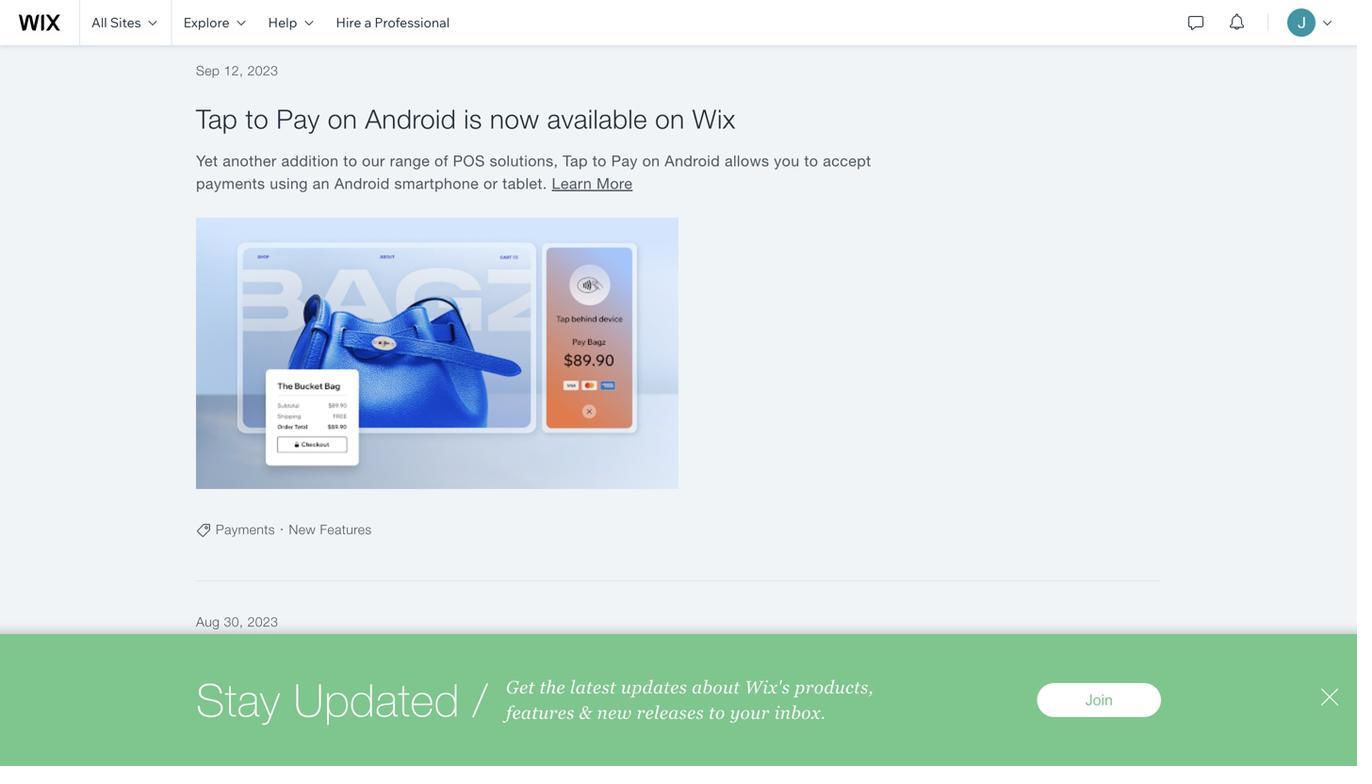 Task type: describe. For each thing, give the bounding box(es) containing it.
all
[[91, 14, 107, 31]]

hire a professional link
[[325, 0, 461, 45]]

a
[[365, 14, 372, 31]]

help button
[[257, 0, 325, 45]]

hire
[[336, 14, 362, 31]]



Task type: locate. For each thing, give the bounding box(es) containing it.
help
[[268, 14, 297, 31]]

professional
[[375, 14, 450, 31]]

all sites
[[91, 14, 141, 31]]

hire a professional
[[336, 14, 450, 31]]

sites
[[110, 14, 141, 31]]

explore
[[183, 14, 230, 31]]



Task type: vqa. For each thing, say whether or not it's contained in the screenshot.
Explore
yes



